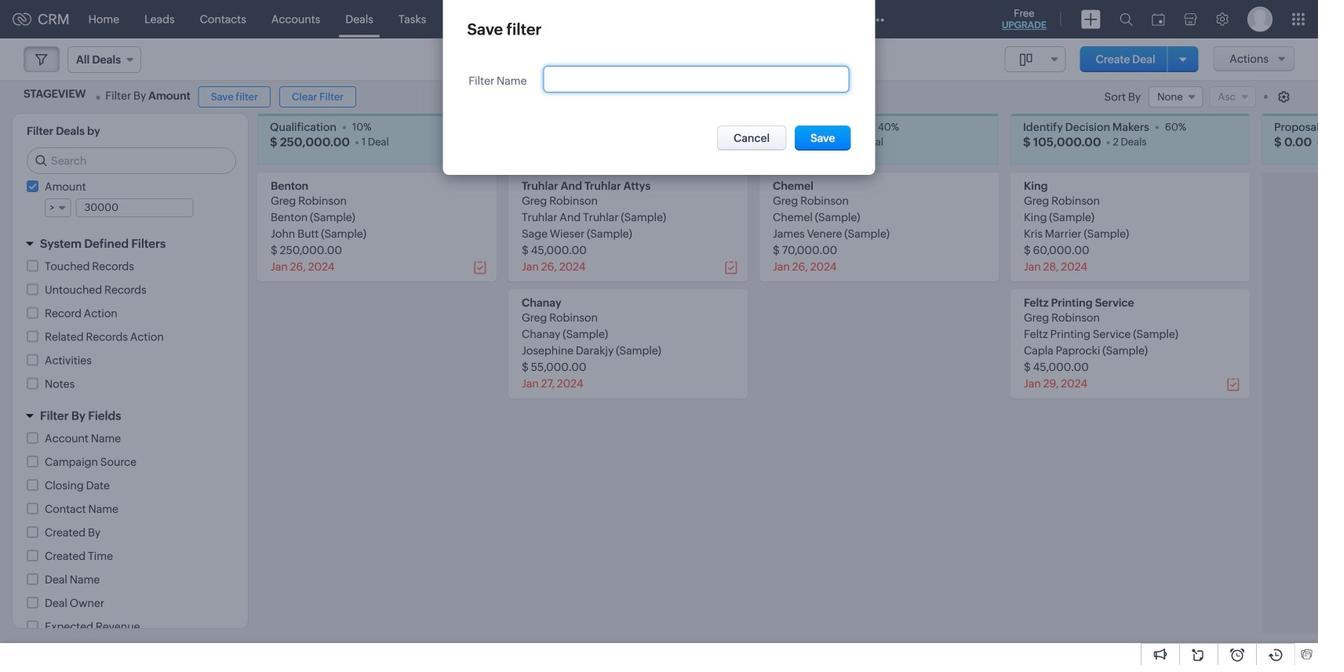 Task type: locate. For each thing, give the bounding box(es) containing it.
profile element
[[1238, 0, 1282, 38]]

search image
[[1120, 13, 1133, 26]]

create menu image
[[1081, 10, 1101, 29]]

search element
[[1111, 0, 1143, 38]]

None text field
[[544, 67, 849, 92]]



Task type: describe. For each thing, give the bounding box(es) containing it.
calendar image
[[1152, 13, 1165, 26]]

logo image
[[13, 13, 31, 26]]

Search text field
[[27, 148, 235, 173]]

create menu element
[[1072, 0, 1111, 38]]

Type here text field
[[77, 199, 193, 217]]

profile image
[[1248, 7, 1273, 32]]



Task type: vqa. For each thing, say whether or not it's contained in the screenshot.
the Calendar icon
yes



